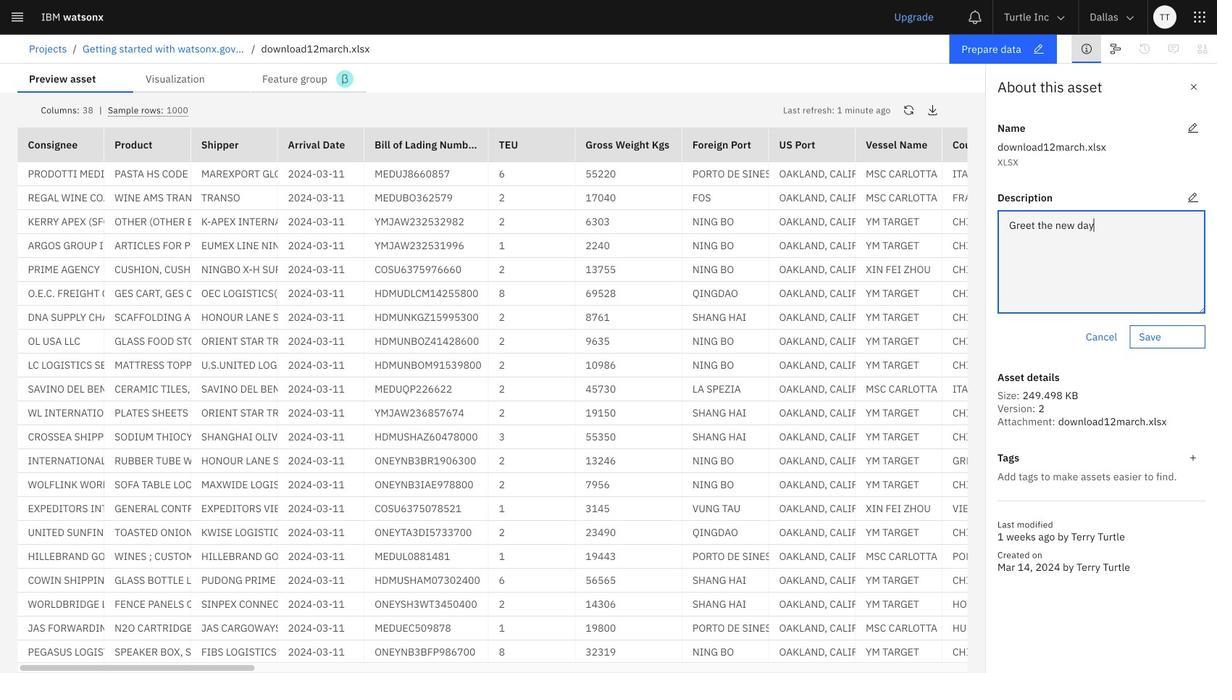 Task type: locate. For each thing, give the bounding box(es) containing it.
row
[[18, 128, 1218, 162]]

edit image
[[1188, 122, 1200, 134]]

0 horizontal spatial arrow image
[[1056, 12, 1067, 24]]

21 row row from the top
[[18, 641, 1218, 665]]

12 row row from the top
[[18, 425, 1218, 449]]

20 row row from the top
[[18, 617, 1218, 641]]

search results grid
[[18, 128, 1218, 673]]

What's the purpose of this asset? text field
[[998, 210, 1206, 314]]

tab list
[[17, 64, 367, 93]]

add image
[[1188, 452, 1200, 464]]

row row
[[18, 162, 1218, 186], [18, 186, 1218, 210], [18, 210, 1218, 234], [18, 234, 1218, 258], [18, 258, 1218, 282], [18, 282, 1218, 306], [18, 306, 1218, 330], [18, 330, 1218, 354], [18, 354, 1218, 378], [18, 378, 1218, 402], [18, 402, 1218, 425], [18, 425, 1218, 449], [18, 449, 1218, 473], [18, 473, 1218, 497], [18, 497, 1218, 521], [18, 521, 1218, 545], [18, 545, 1218, 569], [18, 569, 1218, 593], [18, 593, 1218, 617], [18, 617, 1218, 641], [18, 641, 1218, 665]]

17 row row from the top
[[18, 545, 1218, 569]]

global navigation element
[[0, 0, 1218, 673]]

arrow image
[[1056, 12, 1067, 24], [1125, 12, 1136, 24]]

data image
[[1197, 43, 1209, 55]]

row group
[[18, 162, 1218, 673]]

4 row row from the top
[[18, 234, 1218, 258]]

1 row row from the top
[[18, 162, 1218, 186]]

1 horizontal spatial arrow image
[[1125, 12, 1136, 24]]

notifications image
[[968, 10, 983, 24]]



Task type: vqa. For each thing, say whether or not it's contained in the screenshot.
data icon
yes



Task type: describe. For each thing, give the bounding box(es) containing it.
10 row row from the top
[[18, 378, 1218, 402]]

11 row row from the top
[[18, 402, 1218, 425]]

edit image
[[1188, 192, 1200, 204]]

1 arrow image from the left
[[1056, 12, 1067, 24]]

14 row row from the top
[[18, 473, 1218, 497]]

7 row row from the top
[[18, 306, 1218, 330]]

about this asset element
[[986, 64, 1218, 673]]

5 row row from the top
[[18, 258, 1218, 282]]

19 row row from the top
[[18, 593, 1218, 617]]

3 row row from the top
[[18, 210, 1218, 234]]

8 row row from the top
[[18, 330, 1218, 354]]

turtle inc image
[[1055, 42, 1066, 54]]

action bar element
[[0, 35, 1218, 64]]

download image
[[927, 104, 939, 116]]

2 row row from the top
[[18, 186, 1218, 210]]

6 row row from the top
[[18, 282, 1218, 306]]

18 row row from the top
[[18, 569, 1218, 593]]

13 row row from the top
[[18, 449, 1218, 473]]

16 row row from the top
[[18, 521, 1218, 545]]

2 arrow image from the left
[[1125, 12, 1136, 24]]

close image
[[1189, 81, 1200, 93]]

9 row row from the top
[[18, 354, 1218, 378]]

15 row row from the top
[[18, 497, 1218, 521]]



